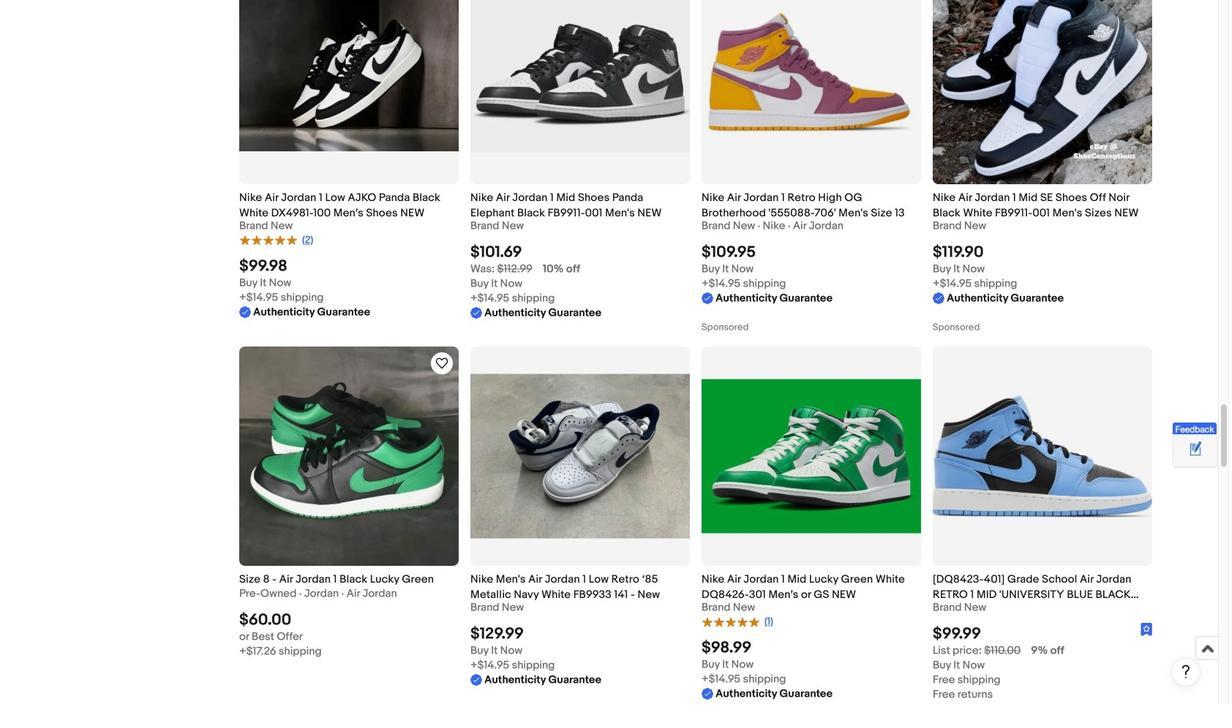 Task type: locate. For each thing, give the bounding box(es) containing it.
heading for the [dq8423-401] grade school air jordan retro 1 mid 'university blue black (gs)' image
[[933, 574, 1140, 617]]

[dq8423-401] grade school air jordan retro 1 mid 'university blue black (gs)' image
[[933, 396, 1153, 518]]

heading for nike air jordan 1 mid lucky green white dq8426-301 men's or gs new image
[[702, 574, 905, 602]]

Authenticity Guarantee text field
[[933, 291, 1064, 306], [239, 305, 371, 320], [471, 674, 602, 688], [702, 687, 833, 702]]

nike men's air jordan 1 low retro '85 metallic navy white fb9933 141 - new image
[[471, 374, 690, 539]]

heading for nike air jordan 1 mid shoes panda elephant black fb9911-001 men's new image
[[471, 191, 662, 220]]

heading
[[239, 191, 441, 220], [471, 191, 662, 220], [702, 191, 905, 220], [933, 191, 1139, 220], [239, 574, 434, 587], [471, 574, 660, 602], [702, 574, 905, 602], [933, 574, 1140, 617]]

help, opens dialogs image
[[1179, 665, 1194, 680]]

nike air jordan 1 mid shoes panda elephant black fb9911-001 men's new image
[[471, 0, 690, 153]]

None text field
[[471, 263, 533, 276]]

None text field
[[933, 645, 1021, 658]]

heading for nike men's air jordan 1 low retro '85 metallic navy white fb9933 141 - new image
[[471, 574, 660, 602]]

Authenticity Guarantee text field
[[702, 291, 833, 306], [471, 306, 602, 321]]



Task type: describe. For each thing, give the bounding box(es) containing it.
1 horizontal spatial authenticity guarantee text field
[[702, 291, 833, 306]]

0 horizontal spatial authenticity guarantee text field
[[471, 306, 602, 321]]

nike air jordan 1 mid lucky green white dq8426-301 men's or gs new image
[[702, 380, 922, 534]]

heading for nike air jordan 1 low ajko panda black white dx4981-100 men's shoes new image
[[239, 191, 441, 220]]

nike air jordan 1 low ajko panda black white dx4981-100 men's shoes new image
[[239, 0, 459, 152]]

nike air jordan 1 mid se shoes off noir black white fb9911-001 men's sizes new image
[[933, 0, 1153, 184]]

heading for nike air jordan 1 retro high og brotherhood '555088-706' men's size 13 "image"
[[702, 191, 905, 220]]

heading for nike air jordan 1 mid se shoes off noir black white fb9911-001 men's sizes new image
[[933, 191, 1139, 220]]

nike air jordan 1 retro high og brotherhood '555088-706' men's size 13 image
[[702, 9, 922, 140]]

size 8 - air jordan 1 black lucky green image
[[239, 347, 459, 567]]

watch size 8 - air jordan 1 black lucky green image
[[433, 355, 451, 373]]



Task type: vqa. For each thing, say whether or not it's contained in the screenshot.
Nike Air Jordan 1 Low AJKO Panda Black White DX4981-100 Men's Shoes NEW image's heading
yes



